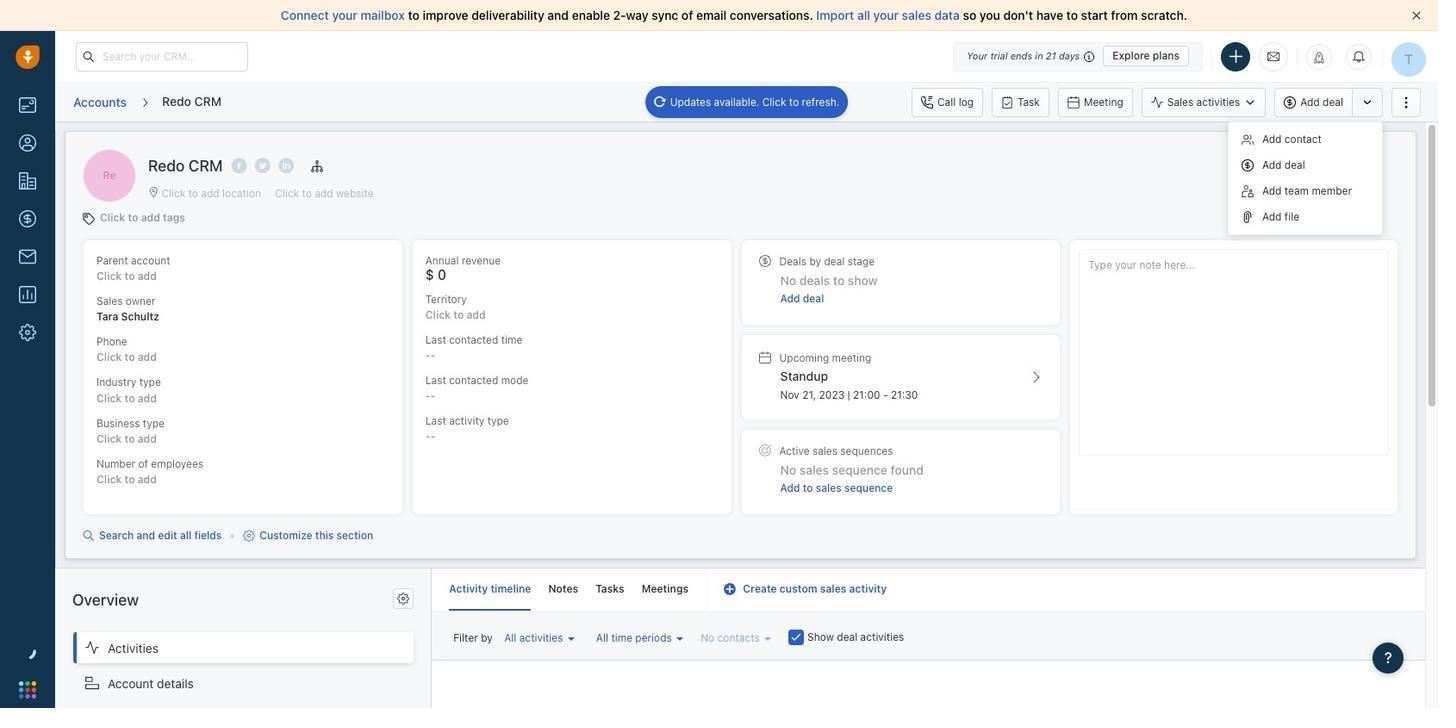 Task type: vqa. For each thing, say whether or not it's contained in the screenshot.


Task type: describe. For each thing, give the bounding box(es) containing it.
no deals to show add deal
[[780, 274, 878, 305]]

customize
[[260, 529, 313, 542]]

conversations.
[[730, 8, 813, 22]]

all for all activities
[[504, 632, 517, 645]]

tags
[[163, 211, 185, 224]]

add inside business type click to add
[[138, 432, 157, 445]]

filter
[[454, 632, 478, 645]]

add contact
[[1263, 133, 1322, 146]]

last for last contacted mode
[[426, 374, 446, 387]]

activity timeline
[[449, 583, 531, 596]]

revenue
[[462, 254, 501, 267]]

to left location
[[188, 187, 198, 200]]

meeting
[[832, 352, 872, 365]]

deliverability
[[472, 8, 545, 22]]

activities
[[108, 641, 159, 656]]

business
[[97, 417, 140, 430]]

all activities link
[[500, 628, 579, 649]]

activities for sales activities
[[1197, 96, 1241, 109]]

explore
[[1113, 49, 1150, 62]]

nov
[[780, 389, 800, 402]]

type for business type click to add
[[143, 417, 165, 430]]

mailbox
[[361, 8, 405, 22]]

1 vertical spatial redo crm
[[148, 157, 223, 175]]

add file
[[1263, 210, 1300, 223]]

plans
[[1153, 49, 1180, 62]]

connect
[[281, 8, 329, 22]]

upcoming meeting
[[780, 352, 872, 365]]

customize this section
[[260, 529, 373, 542]]

1 vertical spatial redo
[[148, 157, 185, 175]]

connect your mailbox to improve deliverability and enable 2-way sync of email conversations. import all your sales data so you don't have to start from scratch.
[[281, 8, 1188, 22]]

file
[[1285, 210, 1300, 223]]

1 vertical spatial sequence
[[845, 482, 893, 495]]

show
[[808, 631, 834, 644]]

facebook circled image
[[231, 157, 247, 175]]

scratch.
[[1141, 8, 1188, 22]]

location
[[222, 187, 261, 200]]

click inside the number of employees click to add
[[97, 473, 122, 486]]

to left start
[[1067, 8, 1078, 22]]

call
[[938, 95, 956, 108]]

deals by deal stage
[[780, 255, 875, 268]]

import all your sales data link
[[817, 8, 963, 22]]

available.
[[714, 95, 760, 108]]

sales left data
[[902, 8, 932, 22]]

1 horizontal spatial activities
[[861, 631, 904, 644]]

active sales sequences
[[780, 445, 893, 458]]

sales right the active
[[813, 445, 838, 458]]

deals
[[800, 274, 830, 288]]

number
[[97, 457, 135, 470]]

import
[[817, 8, 854, 22]]

territory
[[426, 293, 467, 306]]

show
[[848, 274, 878, 288]]

click up tags on the left of the page
[[162, 187, 185, 200]]

owner
[[126, 295, 155, 308]]

21,
[[803, 389, 816, 402]]

all for all time periods
[[596, 632, 609, 645]]

deal inside add deal 'button'
[[1323, 96, 1344, 109]]

1 vertical spatial and
[[137, 529, 155, 542]]

last for last activity type
[[426, 415, 446, 428]]

0 vertical spatial crm
[[194, 94, 222, 108]]

annual revenue $ 0
[[426, 254, 501, 283]]

parent
[[97, 254, 128, 267]]

standup
[[780, 369, 828, 384]]

re button
[[83, 149, 136, 203]]

meeting button
[[1058, 87, 1133, 117]]

add deal button
[[1275, 87, 1352, 117]]

close image
[[1413, 11, 1421, 20]]

in
[[1035, 50, 1044, 61]]

add left the 'file'
[[1263, 210, 1282, 223]]

email
[[696, 8, 727, 22]]

no contacts button
[[697, 628, 776, 649]]

email image
[[1268, 49, 1280, 64]]

to left refresh.
[[789, 95, 799, 108]]

to inside no deals to show add deal
[[833, 274, 845, 288]]

21:30
[[891, 389, 918, 402]]

timeline
[[491, 583, 531, 596]]

of inside the number of employees click to add
[[138, 457, 148, 470]]

no for no deals to show
[[780, 274, 797, 288]]

filter by
[[454, 632, 493, 645]]

sync
[[652, 8, 679, 22]]

way
[[626, 8, 649, 22]]

all time periods button
[[592, 628, 688, 649]]

contacts
[[718, 632, 760, 645]]

search and edit all fields link
[[83, 528, 222, 544]]

account details
[[108, 676, 194, 691]]

parent account click to add
[[97, 254, 170, 283]]

you
[[980, 8, 1001, 22]]

last contacted mode --
[[426, 374, 529, 403]]

to inside phone click to add
[[125, 351, 135, 364]]

call log
[[938, 95, 974, 108]]

add inside parent account click to add
[[138, 270, 157, 283]]

data
[[935, 8, 960, 22]]

0 vertical spatial redo crm
[[162, 94, 222, 108]]

by for deals
[[810, 255, 821, 268]]

task
[[1018, 95, 1040, 108]]

create custom sales activity
[[743, 583, 887, 596]]

mode
[[501, 374, 529, 387]]

$
[[426, 267, 434, 283]]

type inside last activity type --
[[488, 415, 509, 428]]

enable
[[572, 8, 610, 22]]

add inside phone click to add
[[138, 351, 157, 364]]

add inside the territory click to add
[[467, 308, 486, 321]]

sequences
[[841, 445, 893, 458]]

phone
[[97, 336, 127, 348]]

0 vertical spatial and
[[548, 8, 569, 22]]

1 vertical spatial activity
[[849, 583, 887, 596]]

click inside industry type click to add
[[97, 392, 122, 405]]

0
[[438, 267, 446, 283]]

sales down the active sales sequences
[[816, 482, 842, 495]]

add left team
[[1263, 184, 1282, 197]]

1 vertical spatial add deal
[[1263, 159, 1306, 171]]

your trial ends in 21 days
[[967, 50, 1080, 61]]

click inside phone click to add
[[97, 351, 122, 364]]

call log button
[[912, 87, 984, 117]]

add left website
[[315, 187, 333, 200]]

|
[[848, 389, 850, 402]]

notes
[[549, 583, 579, 596]]

re
[[103, 169, 116, 182]]

add left contact
[[1263, 133, 1282, 146]]

to inside business type click to add
[[125, 432, 135, 445]]

add inside the number of employees click to add
[[138, 473, 157, 486]]

click down re button
[[100, 211, 125, 224]]

linkedin circled image
[[279, 157, 294, 175]]

log
[[959, 95, 974, 108]]

have
[[1037, 8, 1064, 22]]



Task type: locate. For each thing, give the bounding box(es) containing it.
ends
[[1011, 50, 1033, 61]]

no contacts
[[701, 632, 760, 645]]

click inside parent account click to add
[[97, 270, 122, 283]]

standup nov 21, 2023 | 21:00 - 21:30
[[780, 369, 918, 402]]

to down business
[[125, 432, 135, 445]]

of
[[682, 8, 693, 22], [138, 457, 148, 470]]

time up mode
[[501, 333, 523, 346]]

industry type click to add
[[97, 376, 161, 405]]

add down the account
[[138, 270, 157, 283]]

click down phone
[[97, 351, 122, 364]]

21:00
[[853, 389, 880, 402]]

sales for sales activities
[[1168, 96, 1194, 109]]

to down the parent
[[125, 270, 135, 283]]

search and edit all fields
[[99, 529, 222, 542]]

1 horizontal spatial time
[[611, 632, 633, 645]]

all right filter by
[[504, 632, 517, 645]]

2 horizontal spatial activities
[[1197, 96, 1241, 109]]

and left edit
[[137, 529, 155, 542]]

contacted for mode
[[449, 374, 498, 387]]

show deal activities
[[808, 631, 904, 644]]

1 vertical spatial sales
[[97, 295, 123, 308]]

click right available.
[[763, 95, 787, 108]]

type right industry
[[139, 376, 161, 389]]

to down "territory"
[[454, 308, 464, 321]]

2 your from the left
[[874, 8, 899, 22]]

add down add contact
[[1263, 159, 1282, 171]]

last inside last contacted time --
[[426, 333, 446, 346]]

activities inside all activities link
[[520, 632, 563, 645]]

search
[[99, 529, 134, 542]]

don't
[[1004, 8, 1034, 22]]

0 vertical spatial add deal
[[1301, 96, 1344, 109]]

no inside no deals to show add deal
[[780, 274, 797, 288]]

member
[[1312, 184, 1352, 197]]

click down linkedin circled icon
[[275, 187, 299, 200]]

no down the active
[[780, 463, 797, 478]]

tara
[[97, 311, 118, 323]]

to down industry
[[125, 392, 135, 405]]

1 horizontal spatial all
[[858, 8, 871, 22]]

-
[[426, 349, 431, 362], [431, 349, 436, 362], [883, 389, 888, 402], [426, 390, 431, 403], [431, 390, 436, 403], [426, 430, 431, 443], [431, 430, 436, 443]]

add inside no sales sequence found add to sales sequence
[[780, 482, 800, 495]]

0 horizontal spatial all
[[180, 529, 191, 542]]

- inside the standup nov 21, 2023 | 21:00 - 21:30
[[883, 389, 888, 402]]

activity inside last activity type --
[[449, 415, 485, 428]]

last down last contacted mode --
[[426, 415, 446, 428]]

to down phone
[[125, 351, 135, 364]]

1 vertical spatial contacted
[[449, 374, 498, 387]]

by right filter
[[481, 632, 493, 645]]

1 horizontal spatial and
[[548, 8, 569, 22]]

add down deals at the right top of page
[[780, 292, 800, 305]]

crm up click to add location
[[189, 157, 223, 175]]

add inside no deals to show add deal
[[780, 292, 800, 305]]

0 vertical spatial contacted
[[449, 333, 498, 346]]

connect your mailbox link
[[281, 8, 408, 22]]

no for no sales sequence found
[[780, 463, 797, 478]]

activity down last contacted mode --
[[449, 415, 485, 428]]

all down tasks in the bottom left of the page
[[596, 632, 609, 645]]

last contacted time --
[[426, 333, 523, 362]]

last for last contacted time
[[426, 333, 446, 346]]

add deal down add contact
[[1263, 159, 1306, 171]]

0 vertical spatial time
[[501, 333, 523, 346]]

add left location
[[201, 187, 220, 200]]

click to add tags
[[100, 211, 185, 224]]

no
[[780, 274, 797, 288], [780, 463, 797, 478], [701, 632, 715, 645]]

time left the periods
[[611, 632, 633, 645]]

0 vertical spatial of
[[682, 8, 693, 22]]

found
[[891, 463, 924, 478]]

business type click to add
[[97, 417, 165, 445]]

2023
[[819, 389, 845, 402]]

no inside no sales sequence found add to sales sequence
[[780, 463, 797, 478]]

to left tags on the left of the page
[[128, 211, 138, 224]]

1 vertical spatial last
[[426, 374, 446, 387]]

trial
[[991, 50, 1008, 61]]

0 horizontal spatial of
[[138, 457, 148, 470]]

activities
[[1197, 96, 1241, 109], [861, 631, 904, 644], [520, 632, 563, 645]]

0 horizontal spatial and
[[137, 529, 155, 542]]

1 vertical spatial no
[[780, 463, 797, 478]]

sales activities button
[[1142, 87, 1275, 117], [1142, 87, 1266, 117]]

1 horizontal spatial all
[[596, 632, 609, 645]]

0 horizontal spatial activity
[[449, 415, 485, 428]]

1 horizontal spatial of
[[682, 8, 693, 22]]

your right import
[[874, 8, 899, 22]]

redo down search your crm... 'text field'
[[162, 94, 191, 108]]

sales up tara at the top left
[[97, 295, 123, 308]]

type right business
[[143, 417, 165, 430]]

type for industry type click to add
[[139, 376, 161, 389]]

1 horizontal spatial activity
[[849, 583, 887, 596]]

team
[[1285, 184, 1309, 197]]

click down business
[[97, 432, 122, 445]]

1 all from the left
[[504, 632, 517, 645]]

to
[[408, 8, 420, 22], [1067, 8, 1078, 22], [789, 95, 799, 108], [188, 187, 198, 200], [302, 187, 312, 200], [128, 211, 138, 224], [125, 270, 135, 283], [833, 274, 845, 288], [454, 308, 464, 321], [125, 351, 135, 364], [125, 392, 135, 405], [125, 432, 135, 445], [125, 473, 135, 486], [803, 482, 813, 495]]

all inside button
[[596, 632, 609, 645]]

and
[[548, 8, 569, 22], [137, 529, 155, 542]]

2 vertical spatial last
[[426, 415, 446, 428]]

type inside industry type click to add
[[139, 376, 161, 389]]

sequence
[[832, 463, 888, 478], [845, 482, 893, 495]]

deal inside no deals to show add deal
[[803, 292, 824, 305]]

1 vertical spatial crm
[[189, 157, 223, 175]]

contacted inside last contacted time --
[[449, 333, 498, 346]]

last
[[426, 333, 446, 346], [426, 374, 446, 387], [426, 415, 446, 428]]

customize this section link
[[243, 528, 373, 544]]

upcoming
[[780, 352, 829, 365]]

add down business
[[138, 432, 157, 445]]

all right edit
[[180, 529, 191, 542]]

0 horizontal spatial sales
[[97, 295, 123, 308]]

to right 'mailbox'
[[408, 8, 420, 22]]

0 vertical spatial no
[[780, 274, 797, 288]]

2 last from the top
[[426, 374, 446, 387]]

no left contacts
[[701, 632, 715, 645]]

time inside last contacted time --
[[501, 333, 523, 346]]

and left enable
[[548, 8, 569, 22]]

add up business type click to add
[[138, 392, 157, 405]]

no inside button
[[701, 632, 715, 645]]

type down last contacted mode --
[[488, 415, 509, 428]]

to inside parent account click to add
[[125, 270, 135, 283]]

add up industry type click to add
[[138, 351, 157, 364]]

contacted down the territory click to add at the top of page
[[449, 333, 498, 346]]

contacted for time
[[449, 333, 498, 346]]

add down the active
[[780, 482, 800, 495]]

start
[[1081, 8, 1108, 22]]

time inside button
[[611, 632, 633, 645]]

by up deals at the right top of page
[[810, 255, 821, 268]]

click to add location
[[162, 187, 261, 200]]

2 vertical spatial no
[[701, 632, 715, 645]]

of right number
[[138, 457, 148, 470]]

add deal
[[1301, 96, 1344, 109], [1263, 159, 1306, 171]]

last inside last activity type --
[[426, 415, 446, 428]]

freshworks switcher image
[[19, 682, 36, 699]]

0 horizontal spatial activities
[[520, 632, 563, 645]]

click down number
[[97, 473, 122, 486]]

1 horizontal spatial by
[[810, 255, 821, 268]]

account
[[108, 676, 154, 691]]

click inside the territory click to add
[[426, 308, 451, 321]]

redo up tags on the left of the page
[[148, 157, 185, 175]]

no sales sequence found add to sales sequence
[[780, 463, 924, 495]]

active
[[780, 445, 810, 458]]

sales inside sales owner tara schultz
[[97, 295, 123, 308]]

0 horizontal spatial all
[[504, 632, 517, 645]]

1 horizontal spatial your
[[874, 8, 899, 22]]

click down the parent
[[97, 270, 122, 283]]

days
[[1059, 50, 1080, 61]]

twitter circled image
[[255, 157, 271, 175]]

so
[[963, 8, 977, 22]]

2 contacted from the top
[[449, 374, 498, 387]]

crm down search your crm... 'text field'
[[194, 94, 222, 108]]

click inside business type click to add
[[97, 432, 122, 445]]

add deal up contact
[[1301, 96, 1344, 109]]

updates available. click to refresh.
[[670, 95, 840, 108]]

redo
[[162, 94, 191, 108], [148, 157, 185, 175]]

add up last contacted time --
[[467, 308, 486, 321]]

sales activities
[[1168, 96, 1241, 109]]

1 vertical spatial all
[[180, 529, 191, 542]]

deal
[[1323, 96, 1344, 109], [1285, 159, 1306, 171], [824, 255, 845, 268], [803, 292, 824, 305], [837, 631, 858, 644]]

to inside no sales sequence found add to sales sequence
[[803, 482, 813, 495]]

redo crm
[[162, 94, 222, 108], [148, 157, 223, 175]]

0 vertical spatial sales
[[1168, 96, 1194, 109]]

by
[[810, 255, 821, 268], [481, 632, 493, 645]]

0 vertical spatial all
[[858, 8, 871, 22]]

custom
[[780, 583, 818, 596]]

task button
[[992, 87, 1050, 117]]

fields
[[194, 529, 222, 542]]

add up contact
[[1301, 96, 1320, 109]]

to inside the territory click to add
[[454, 308, 464, 321]]

click down "territory"
[[426, 308, 451, 321]]

by for filter
[[481, 632, 493, 645]]

1 vertical spatial by
[[481, 632, 493, 645]]

edit
[[158, 529, 177, 542]]

0 horizontal spatial your
[[332, 8, 358, 22]]

stage
[[848, 255, 875, 268]]

phone click to add
[[97, 336, 157, 364]]

type inside business type click to add
[[143, 417, 165, 430]]

add deal inside 'button'
[[1301, 96, 1344, 109]]

industry
[[97, 376, 136, 389]]

activities for all activities
[[520, 632, 563, 645]]

sales for sales owner tara schultz
[[97, 295, 123, 308]]

to inside industry type click to add
[[125, 392, 135, 405]]

your left 'mailbox'
[[332, 8, 358, 22]]

last inside last contacted mode --
[[426, 374, 446, 387]]

activity
[[449, 415, 485, 428], [849, 583, 887, 596]]

account
[[131, 254, 170, 267]]

crm
[[194, 94, 222, 108], [189, 157, 223, 175]]

2-
[[613, 8, 626, 22]]

details
[[157, 676, 194, 691]]

explore plans
[[1113, 49, 1180, 62]]

website
[[336, 187, 374, 200]]

add inside industry type click to add
[[138, 392, 157, 405]]

to inside the number of employees click to add
[[125, 473, 135, 486]]

all
[[504, 632, 517, 645], [596, 632, 609, 645]]

to left website
[[302, 187, 312, 200]]

add left tags on the left of the page
[[141, 211, 160, 224]]

last down last contacted time --
[[426, 374, 446, 387]]

1 horizontal spatial sales
[[1168, 96, 1194, 109]]

contacted inside last contacted mode --
[[449, 374, 498, 387]]

to down deals by deal stage
[[833, 274, 845, 288]]

3 last from the top
[[426, 415, 446, 428]]

21
[[1046, 50, 1057, 61]]

activity up 'show deal activities'
[[849, 583, 887, 596]]

1 vertical spatial of
[[138, 457, 148, 470]]

to down the active
[[803, 482, 813, 495]]

tasks
[[596, 583, 625, 596]]

of right the "sync"
[[682, 8, 693, 22]]

click down industry
[[97, 392, 122, 405]]

last down the territory click to add at the top of page
[[426, 333, 446, 346]]

add inside 'button'
[[1301, 96, 1320, 109]]

1 your from the left
[[332, 8, 358, 22]]

1 last from the top
[[426, 333, 446, 346]]

no down the deals
[[780, 274, 797, 288]]

create
[[743, 583, 777, 596]]

create custom sales activity link
[[724, 583, 887, 596]]

updates
[[670, 95, 711, 108]]

to down number
[[125, 473, 135, 486]]

last activity type --
[[426, 415, 509, 443]]

annual
[[426, 254, 459, 267]]

Search your CRM... text field
[[76, 42, 248, 71]]

redo crm down search your crm... 'text field'
[[162, 94, 222, 108]]

activity
[[449, 583, 488, 596]]

0 vertical spatial by
[[810, 255, 821, 268]]

1 vertical spatial time
[[611, 632, 633, 645]]

all right import
[[858, 8, 871, 22]]

sales down the active
[[800, 463, 829, 478]]

1 contacted from the top
[[449, 333, 498, 346]]

contact
[[1285, 133, 1322, 146]]

0 vertical spatial last
[[426, 333, 446, 346]]

sales
[[902, 8, 932, 22], [813, 445, 838, 458], [800, 463, 829, 478], [816, 482, 842, 495], [820, 583, 847, 596]]

0 vertical spatial sequence
[[832, 463, 888, 478]]

add down employees
[[138, 473, 157, 486]]

add to sales sequence link
[[780, 481, 893, 499]]

0 vertical spatial activity
[[449, 415, 485, 428]]

contacted down last contacted time --
[[449, 374, 498, 387]]

mng settings image
[[398, 593, 410, 605]]

0 horizontal spatial by
[[481, 632, 493, 645]]

click to add website
[[275, 187, 374, 200]]

sales down the plans
[[1168, 96, 1194, 109]]

meeting
[[1084, 95, 1124, 108]]

2 all from the left
[[596, 632, 609, 645]]

0 horizontal spatial time
[[501, 333, 523, 346]]

0 vertical spatial redo
[[162, 94, 191, 108]]

sales right custom
[[820, 583, 847, 596]]

redo crm up click to add location
[[148, 157, 223, 175]]

overview
[[72, 591, 139, 610]]



